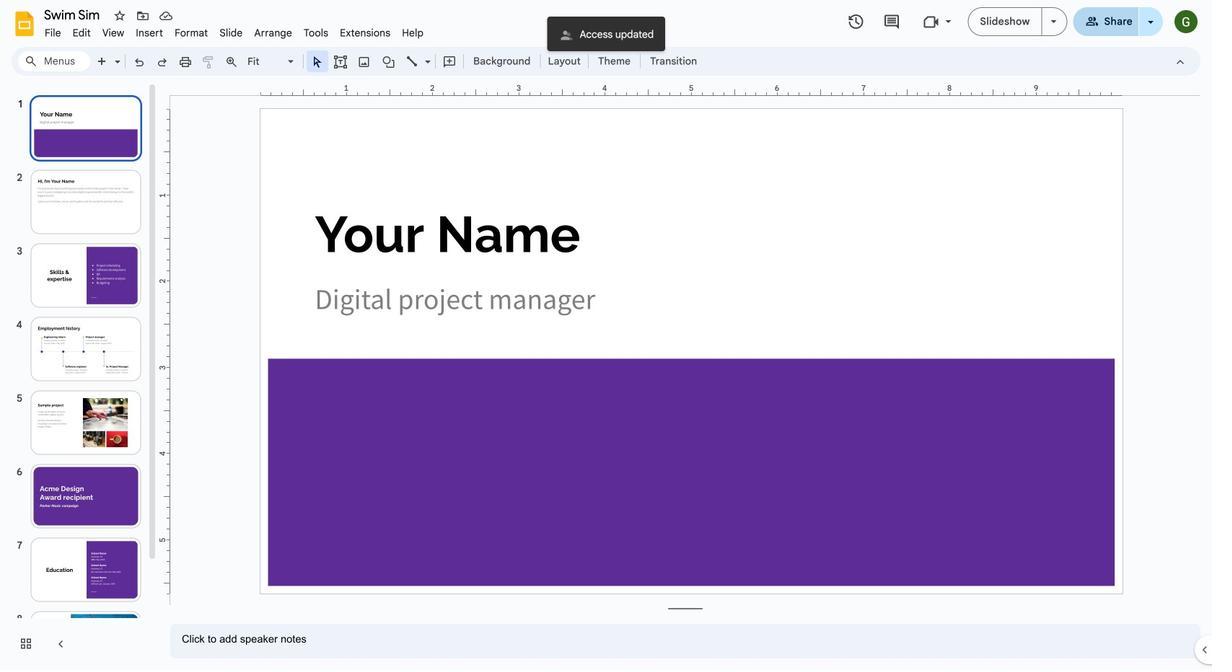 Task type: describe. For each thing, give the bounding box(es) containing it.
6 menu item from the left
[[214, 25, 248, 41]]

zoom image
[[224, 55, 239, 69]]

new slide with layout image
[[111, 52, 120, 57]]

move image
[[136, 9, 150, 23]]

print (⌘p) image
[[178, 55, 193, 69]]

7 menu item from the left
[[248, 25, 298, 41]]

menu bar inside menu bar banner
[[39, 19, 429, 43]]

Rename text field
[[39, 6, 108, 23]]

select (esc) image
[[310, 55, 325, 69]]

add comment (⌘+option+m) image
[[442, 55, 457, 69]]

2 menu item from the left
[[67, 25, 97, 41]]

Star checkbox
[[110, 6, 130, 26]]

quick sharing actions image
[[1148, 21, 1154, 43]]

1 menu item from the left
[[39, 25, 67, 41]]

8 menu item from the left
[[298, 25, 334, 41]]

main toolbar
[[89, 51, 704, 72]]

hide the menus (ctrl+shift+f) image
[[1173, 55, 1188, 69]]

presentation options image
[[1051, 20, 1057, 23]]

insert image image
[[356, 51, 373, 71]]

share. shared with 1 person. image
[[1086, 15, 1099, 28]]

shape image
[[381, 51, 397, 71]]

9 menu item from the left
[[334, 25, 396, 41]]

redo (⌘y) image
[[155, 55, 170, 69]]



Task type: locate. For each thing, give the bounding box(es) containing it.
select line image
[[421, 52, 431, 57]]

new slide (ctrl+m) image
[[95, 55, 110, 69]]

5 menu item from the left
[[169, 25, 214, 41]]

4 menu item from the left
[[130, 25, 169, 41]]

Menus field
[[18, 51, 90, 71]]

3 menu item from the left
[[97, 25, 130, 41]]

text box image
[[333, 55, 348, 69]]

undo (⌘z) image
[[132, 55, 146, 69]]

menu bar banner
[[0, 0, 1212, 670]]

paint format image
[[201, 55, 216, 69]]

application
[[0, 0, 1212, 670]]

slides home image
[[12, 11, 38, 37]]

Zoom text field
[[245, 51, 286, 71]]

star image
[[113, 9, 127, 23]]

10 menu item from the left
[[396, 25, 429, 41]]

navigation
[[0, 82, 159, 670]]

Zoom field
[[243, 51, 300, 72]]

menu bar
[[39, 19, 429, 43]]

show all comments image
[[883, 13, 900, 31]]

menu item
[[39, 25, 67, 41], [67, 25, 97, 41], [97, 25, 130, 41], [130, 25, 169, 41], [169, 25, 214, 41], [214, 25, 248, 41], [248, 25, 298, 41], [298, 25, 334, 41], [334, 25, 396, 41], [396, 25, 429, 41]]

line image
[[405, 55, 420, 69]]



Task type: vqa. For each thing, say whether or not it's contained in the screenshot.
View menu item
no



